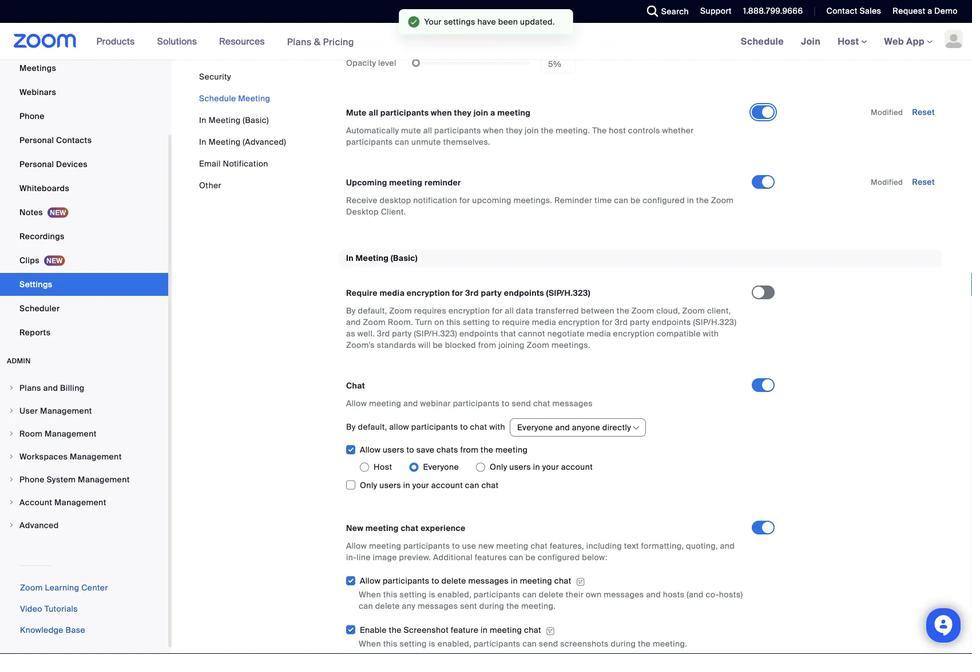 Task type: locate. For each thing, give the bounding box(es) containing it.
plans up user
[[19, 383, 41, 393]]

automatically mute all participants when they join the meeting. the host controls whether participants can unmute themselves.
[[346, 125, 694, 147]]

1 personal from the top
[[19, 135, 54, 145]]

management for workspaces management
[[70, 451, 122, 462]]

1 horizontal spatial account
[[561, 462, 593, 473]]

be right features
[[526, 552, 536, 563]]

and up the as at left bottom
[[346, 317, 361, 328]]

delete left any
[[375, 601, 400, 612]]

only inside allow users to save chats from the meeting option group
[[490, 462, 507, 473]]

center
[[81, 583, 108, 593]]

management inside menu item
[[78, 474, 130, 485]]

media down the "between"
[[587, 328, 611, 339]]

0 horizontal spatial send
[[512, 398, 531, 409]]

account management
[[19, 497, 106, 508]]

video
[[520, 38, 543, 49], [20, 604, 42, 614]]

co-
[[706, 590, 719, 600]]

1 vertical spatial only
[[360, 480, 378, 491]]

1 horizontal spatial send
[[539, 639, 558, 649]]

1 is from the top
[[429, 590, 436, 600]]

personal for personal devices
[[19, 159, 54, 169]]

enabled, inside when this setting is enabled, participants can delete their own messages and hosts (and co-hosts) can delete any messages sent during the meeting.
[[438, 590, 472, 600]]

with down 'allow meeting and webinar participants to send chat messages'
[[490, 422, 505, 432]]

participants up preview. at the bottom
[[404, 541, 450, 551]]

1 modified from the top
[[871, 107, 903, 117]]

participants inside allow meeting participants to use new meeting chat features, including text formatting, quoting, and in-line image preview. additional features can be configured below:
[[404, 541, 450, 551]]

0 vertical spatial delete
[[442, 576, 466, 587]]

default, for zoom
[[358, 305, 387, 316]]

during
[[480, 601, 505, 612], [611, 639, 636, 649]]

0 vertical spatial by
[[346, 305, 356, 316]]

learning
[[45, 583, 79, 593]]

reset button for receive desktop notification for upcoming meetings. reminder time can be configured in the zoom desktop client.
[[913, 176, 935, 187]]

2 vertical spatial 3rd
[[377, 328, 390, 339]]

webinars link
[[0, 81, 168, 104]]

reset button for automatically mute all participants when they join the meeting. the host controls whether participants can unmute themselves.
[[913, 107, 935, 117]]

can inside receive desktop notification for upcoming meetings. reminder time can be configured in the zoom desktop client.
[[614, 195, 629, 205]]

0 vertical spatial is
[[429, 590, 436, 600]]

right image for workspaces management
[[8, 453, 15, 460]]

0 horizontal spatial only
[[360, 480, 378, 491]]

participants down feature
[[474, 639, 521, 649]]

be
[[631, 195, 641, 205], [433, 340, 443, 350], [526, 552, 536, 563]]

2 when from the top
[[359, 639, 381, 649]]

personal inside personal devices link
[[19, 159, 54, 169]]

right image inside room management menu item
[[8, 430, 15, 437]]

management for user management
[[40, 406, 92, 416]]

right image left system
[[8, 476, 15, 483]]

right image for user
[[8, 408, 15, 414]]

by down require
[[346, 305, 356, 316]]

chat inside allow meeting participants to use new meeting chat features, including text formatting, quoting, and in-line image preview. additional features can be configured below:
[[531, 541, 548, 551]]

data
[[516, 305, 534, 316]]

plans and billing menu item
[[0, 377, 168, 399]]

can inside the automatically mute all participants when they join the meeting. the host controls whether participants can unmute themselves.
[[395, 136, 409, 147]]

1 vertical spatial plans
[[19, 383, 41, 393]]

by for by default, zoom requires encryption for all data transferred between the zoom cloud, zoom client, and zoom room. turn on this setting to require media encryption for 3rd party endpoints (sip/h.323) as well.  3rd party (sip/h.323) endpoints that cannot negotiate media encryption compatible with zoom's standards will be blocked from joining zoom meetings.
[[346, 305, 356, 316]]

1 vertical spatial in
[[199, 137, 207, 147]]

negotiate
[[548, 328, 585, 339]]

everyone inside allow users to save chats from the meeting option group
[[423, 462, 459, 473]]

2 horizontal spatial media
[[587, 328, 611, 339]]

0 vertical spatial (sip/h.323)
[[547, 288, 591, 298]]

(sip/h.323)
[[547, 288, 591, 298], [694, 317, 737, 328], [414, 328, 457, 339]]

configured
[[643, 195, 685, 205], [538, 552, 580, 563]]

0 horizontal spatial everyone
[[423, 462, 459, 473]]

delete down additional
[[442, 576, 466, 587]]

allow down line
[[360, 576, 381, 587]]

0 horizontal spatial plans
[[19, 383, 41, 393]]

your for only users in your account can chat
[[413, 480, 429, 491]]

personal contacts
[[19, 135, 92, 145]]

1 default, from the top
[[358, 305, 387, 316]]

everyone for everyone
[[423, 462, 459, 473]]

your down everyone and anyone directly popup button
[[543, 462, 559, 473]]

1 vertical spatial meetings.
[[552, 340, 591, 350]]

default, inside "by default, zoom requires encryption for all data transferred between the zoom cloud, zoom client, and zoom room. turn on this setting to require media encryption for 3rd party endpoints (sip/h.323) as well.  3rd party (sip/h.323) endpoints that cannot negotiate media encryption compatible with zoom's standards will be blocked from joining zoom meetings."
[[358, 305, 387, 316]]

2 vertical spatial setting
[[400, 639, 427, 649]]

request a demo link
[[885, 0, 973, 23], [893, 6, 958, 16]]

right image
[[8, 408, 15, 414], [8, 499, 15, 506], [8, 522, 15, 529]]

setting for screenshot
[[400, 639, 427, 649]]

0 horizontal spatial on
[[374, 37, 384, 48]]

in meeting (basic) element
[[339, 249, 942, 654]]

3 right image from the top
[[8, 453, 15, 460]]

line
[[357, 552, 371, 563]]

0 vertical spatial a
[[928, 6, 933, 16]]

be right time
[[631, 195, 641, 205]]

visible on option group
[[416, 34, 616, 53]]

'support version for 'allow participants to delete messages in meeting chat image
[[576, 577, 585, 587]]

1 vertical spatial setting
[[400, 590, 427, 600]]

contacts
[[56, 135, 92, 145]]

all
[[369, 107, 378, 118], [423, 125, 432, 136], [505, 305, 514, 316]]

(basic) up (advanced)
[[243, 115, 269, 125]]

hosts)
[[719, 590, 743, 600]]

and inside popup button
[[555, 422, 570, 433]]

management down billing
[[40, 406, 92, 416]]

phone link
[[0, 105, 168, 128]]

account inside allow users to save chats from the meeting option group
[[561, 462, 593, 473]]

allow up in-
[[346, 541, 367, 551]]

personal menu menu
[[0, 9, 168, 345]]

pricing
[[323, 36, 354, 48]]

meeting. inside the automatically mute all participants when they join the meeting. the host controls whether participants can unmute themselves.
[[556, 125, 590, 136]]

in inside receive desktop notification for upcoming meetings. reminder time can be configured in the zoom desktop client.
[[687, 195, 694, 205]]

account down everyone and anyone directly popup button
[[561, 462, 593, 473]]

0 vertical spatial only
[[490, 462, 507, 473]]

updated.
[[520, 16, 555, 27]]

phone up account at the bottom left
[[19, 474, 44, 485]]

1 vertical spatial is
[[429, 639, 436, 649]]

right image left advanced
[[8, 522, 15, 529]]

whether
[[663, 125, 694, 136]]

1 horizontal spatial with
[[703, 328, 719, 339]]

video inside visible on 'option group'
[[520, 38, 543, 49]]

video up the knowledge
[[20, 604, 42, 614]]

admin menu menu
[[0, 377, 168, 538]]

right image inside advanced menu item
[[8, 522, 15, 529]]

0 vertical spatial configured
[[643, 195, 685, 205]]

1 enabled, from the top
[[438, 590, 472, 600]]

meeting down schedule meeting
[[209, 115, 241, 125]]

1 horizontal spatial everyone
[[518, 422, 553, 433]]

right image inside workspaces management menu item
[[8, 453, 15, 460]]

right image for account
[[8, 499, 15, 506]]

settings
[[444, 16, 476, 27]]

meeting. down hosts on the right bottom of page
[[653, 639, 688, 649]]

delete left their
[[539, 590, 564, 600]]

allow for allow meeting and webinar participants to send chat messages
[[346, 398, 367, 409]]

enabled, down allow participants to delete messages in meeting chat
[[438, 590, 472, 600]]

notes
[[19, 207, 43, 218]]

right image for phone system management
[[8, 476, 15, 483]]

and
[[346, 317, 361, 328], [43, 383, 58, 393], [404, 398, 418, 409], [555, 422, 570, 433], [720, 541, 735, 551], [646, 590, 661, 600]]

2 vertical spatial endpoints
[[460, 328, 499, 339]]

your inside allow users to save chats from the meeting option group
[[543, 462, 559, 473]]

0 vertical spatial enabled,
[[438, 590, 472, 600]]

your
[[543, 462, 559, 473], [413, 480, 429, 491]]

phone inside 'link'
[[19, 111, 44, 121]]

whiteboards link
[[0, 177, 168, 200]]

2 right image from the top
[[8, 499, 15, 506]]

is
[[429, 590, 436, 600], [429, 639, 436, 649]]

1 phone from the top
[[19, 111, 44, 121]]

0 vertical spatial with
[[703, 328, 719, 339]]

allow for allow participants to delete messages in meeting chat
[[360, 576, 381, 587]]

in inside option group
[[533, 462, 540, 473]]

1 horizontal spatial (basic)
[[391, 253, 418, 263]]

0 vertical spatial party
[[481, 288, 502, 298]]

1 vertical spatial they
[[506, 125, 523, 136]]

profile picture image
[[945, 30, 963, 48]]

2 vertical spatial this
[[383, 639, 398, 649]]

'support version for 'enable the screenshot feature in meeting chat image
[[546, 626, 555, 636]]

users for only users in your account
[[510, 462, 531, 473]]

1 vertical spatial all
[[423, 125, 432, 136]]

by default, allow participants to chat with
[[346, 422, 505, 432]]

allow down the chat
[[346, 398, 367, 409]]

0 horizontal spatial during
[[480, 601, 505, 612]]

4 right image from the top
[[8, 476, 15, 483]]

meeting right new
[[366, 523, 399, 534]]

account for only users in your account
[[561, 462, 593, 473]]

phone inside menu item
[[19, 474, 44, 485]]

only for only users in your account
[[490, 462, 507, 473]]

meetings. down negotiate
[[552, 340, 591, 350]]

quoting,
[[686, 541, 718, 551]]

0 vertical spatial default,
[[358, 305, 387, 316]]

everyone up only users in your account
[[518, 422, 553, 433]]

right image down admin
[[8, 385, 15, 392]]

1 right image from the top
[[8, 385, 15, 392]]

1 vertical spatial modified
[[871, 177, 903, 187]]

0 vertical spatial they
[[454, 107, 472, 118]]

settings link
[[0, 273, 168, 296]]

menu bar
[[199, 71, 286, 191]]

1 vertical spatial right image
[[8, 499, 15, 506]]

0 horizontal spatial video
[[20, 604, 42, 614]]

allow inside allow meeting participants to use new meeting chat features, including text formatting, quoting, and in-line image preview. additional features can be configured below:
[[346, 541, 367, 551]]

plans inside "menu item"
[[19, 383, 41, 393]]

participants up sent at left bottom
[[474, 590, 521, 600]]

0 vertical spatial in
[[199, 115, 207, 125]]

is inside when this setting is enabled, participants can delete their own messages and hosts (and co-hosts) can delete any messages sent during the meeting.
[[429, 590, 436, 600]]

chat down 'allow meeting and webinar participants to send chat messages'
[[470, 422, 487, 432]]

0 vertical spatial right image
[[8, 408, 15, 414]]

chat
[[346, 380, 365, 391]]

default, for allow
[[358, 422, 387, 432]]

everyone inside popup button
[[518, 422, 553, 433]]

1 vertical spatial meeting.
[[521, 601, 556, 612]]

2 personal from the top
[[19, 159, 54, 169]]

can right features
[[509, 552, 524, 563]]

meetings
[[19, 63, 56, 73]]

(sip/h.323) up transferred
[[547, 288, 591, 298]]

1 horizontal spatial only
[[490, 462, 507, 473]]

when inside when this setting is enabled, participants can delete their own messages and hosts (and co-hosts) can delete any messages sent during the meeting.
[[359, 590, 381, 600]]

0 horizontal spatial all
[[369, 107, 378, 118]]

experience
[[421, 523, 466, 534]]

messages
[[553, 398, 593, 409], [469, 576, 509, 587], [604, 590, 644, 600], [418, 601, 458, 612]]

2 horizontal spatial party
[[630, 317, 650, 328]]

devices
[[56, 159, 88, 169]]

join inside the automatically mute all participants when they join the meeting. the host controls whether participants can unmute themselves.
[[525, 125, 539, 136]]

all up require
[[505, 305, 514, 316]]

for inside receive desktop notification for upcoming meetings. reminder time can be configured in the zoom desktop client.
[[460, 195, 470, 205]]

automatically
[[346, 125, 399, 136]]

reminder
[[425, 177, 461, 188]]

in meeting (basic) down schedule meeting
[[199, 115, 269, 125]]

plans for plans & pricing
[[287, 36, 312, 48]]

this inside when this setting is enabled, participants can delete their own messages and hosts (and co-hosts) can delete any messages sent during the meeting.
[[383, 590, 398, 600]]

upcoming
[[472, 195, 512, 205]]

allow meeting and webinar participants to send chat messages
[[346, 398, 593, 409]]

this
[[447, 317, 461, 328], [383, 590, 398, 600], [383, 639, 398, 649]]

phone system management
[[19, 474, 130, 485]]

1 right image from the top
[[8, 408, 15, 414]]

schedule meeting link
[[199, 93, 270, 104]]

receive
[[346, 195, 378, 205]]

1 horizontal spatial when
[[483, 125, 504, 136]]

1 horizontal spatial on
[[435, 317, 444, 328]]

management down workspaces management menu item
[[78, 474, 130, 485]]

by inside "by default, zoom requires encryption for all data transferred between the zoom cloud, zoom client, and zoom room. turn on this setting to require media encryption for 3rd party endpoints (sip/h.323) as well.  3rd party (sip/h.323) endpoints that cannot negotiate media encryption compatible with zoom's standards will be blocked from joining zoom meetings."
[[346, 305, 356, 316]]

when this setting is enabled, participants can send screenshots during the meeting.
[[359, 639, 688, 649]]

3 right image from the top
[[8, 522, 15, 529]]

1 when from the top
[[359, 590, 381, 600]]

right image left workspaces
[[8, 453, 15, 460]]

when
[[359, 590, 381, 600], [359, 639, 381, 649]]

visible
[[346, 37, 372, 48]]

right image inside plans and billing "menu item"
[[8, 385, 15, 392]]

can up enable
[[359, 601, 373, 612]]

1 reset from the top
[[913, 107, 935, 117]]

2 vertical spatial delete
[[375, 601, 400, 612]]

send
[[512, 398, 531, 409], [539, 639, 558, 649]]

1 vertical spatial users
[[510, 462, 531, 473]]

1 horizontal spatial host
[[838, 35, 862, 47]]

2 vertical spatial be
[[526, 552, 536, 563]]

participants inside when this setting is enabled, participants can delete their own messages and hosts (and co-hosts) can delete any messages sent during the meeting.
[[474, 590, 521, 600]]

1.888.799.9666 button up join
[[735, 0, 806, 23]]

1 vertical spatial personal
[[19, 159, 54, 169]]

meeting. up 'support version for 'enable the screenshot feature in meeting chat image
[[521, 601, 556, 612]]

by down the chat
[[346, 422, 356, 432]]

1 vertical spatial (sip/h.323)
[[694, 317, 737, 328]]

0 vertical spatial when
[[431, 107, 452, 118]]

meeting up when this setting is enabled, participants can send screenshots during the meeting.
[[490, 625, 522, 635]]

banner
[[0, 23, 973, 60]]

0 vertical spatial 3rd
[[465, 288, 479, 298]]

be right will
[[433, 340, 443, 350]]

2 horizontal spatial delete
[[539, 590, 564, 600]]

and inside "by default, zoom requires encryption for all data transferred between the zoom cloud, zoom client, and zoom room. turn on this setting to require media encryption for 3rd party endpoints (sip/h.323) as well.  3rd party (sip/h.323) endpoints that cannot negotiate media encryption compatible with zoom's standards will be blocked from joining zoom meetings."
[[346, 317, 361, 328]]

allow for allow meeting participants to use new meeting chat features, including text formatting, quoting, and in-line image preview. additional features can be configured below:
[[346, 541, 367, 551]]

meeting.
[[556, 125, 590, 136], [521, 601, 556, 612], [653, 639, 688, 649]]

setting inside "by default, zoom requires encryption for all data transferred between the zoom cloud, zoom client, and zoom room. turn on this setting to require media encryption for 3rd party endpoints (sip/h.323) as well.  3rd party (sip/h.323) endpoints that cannot negotiate media encryption compatible with zoom's standards will be blocked from joining zoom meetings."
[[463, 317, 490, 328]]

everyone for everyone and anyone directly
[[518, 422, 553, 433]]

setting up blocked
[[463, 317, 490, 328]]

require
[[502, 317, 530, 328]]

preview.
[[399, 552, 431, 563]]

account
[[561, 462, 593, 473], [431, 480, 463, 491]]

the inside receive desktop notification for upcoming meetings. reminder time can be configured in the zoom desktop client.
[[697, 195, 709, 205]]

1 vertical spatial a
[[491, 107, 496, 118]]

2 by from the top
[[346, 422, 356, 432]]

a left demo
[[928, 6, 933, 16]]

from
[[478, 340, 497, 350], [461, 445, 479, 455]]

modified for receive desktop notification for upcoming meetings. reminder time can be configured in the zoom desktop client.
[[871, 177, 903, 187]]

to inside allow meeting participants to use new meeting chat features, including text formatting, quoting, and in-line image preview. additional features can be configured below:
[[452, 541, 460, 551]]

system
[[47, 474, 76, 485]]

0 horizontal spatial join
[[474, 107, 489, 118]]

with down client,
[[703, 328, 719, 339]]

webinar
[[420, 398, 451, 409]]

0 vertical spatial host
[[838, 35, 862, 47]]

personal inside personal contacts link
[[19, 135, 54, 145]]

client.
[[381, 206, 406, 217]]

0 vertical spatial on
[[374, 37, 384, 48]]

security
[[199, 71, 231, 82]]

everyone and anyone directly button
[[518, 419, 631, 436]]

2 vertical spatial in
[[346, 253, 354, 263]]

meeting up require
[[356, 253, 389, 263]]

2 vertical spatial (sip/h.323)
[[414, 328, 457, 339]]

right image left the "room"
[[8, 430, 15, 437]]

banner containing products
[[0, 23, 973, 60]]

participants down automatically
[[346, 136, 393, 147]]

1 horizontal spatial video
[[520, 38, 543, 49]]

schedule link
[[733, 23, 793, 60]]

1 vertical spatial from
[[461, 445, 479, 455]]

is for to
[[429, 590, 436, 600]]

account management menu item
[[0, 492, 168, 513]]

1 vertical spatial reset button
[[913, 176, 935, 187]]

participants
[[380, 107, 429, 118], [435, 125, 481, 136], [346, 136, 393, 147], [453, 398, 500, 409], [411, 422, 458, 432], [404, 541, 450, 551], [383, 576, 430, 587], [474, 590, 521, 600], [474, 639, 521, 649]]

everyone down allow users to save chats from the meeting
[[423, 462, 459, 473]]

as
[[346, 328, 355, 339]]

right image left account at the bottom left
[[8, 499, 15, 506]]

personal up whiteboards
[[19, 159, 54, 169]]

management up 'workspaces management'
[[45, 428, 97, 439]]

right image
[[8, 385, 15, 392], [8, 430, 15, 437], [8, 453, 15, 460], [8, 476, 15, 483]]

0 horizontal spatial media
[[380, 288, 405, 298]]

chat left features,
[[531, 541, 548, 551]]

is up the screenshot
[[429, 590, 436, 600]]

right image inside user management menu item
[[8, 408, 15, 414]]

2 reset button from the top
[[913, 176, 935, 187]]

meeting up only users in your account
[[496, 445, 528, 455]]

host down allow
[[374, 462, 392, 473]]

in meeting (basic) up require
[[346, 253, 418, 263]]

meeting for the in meeting (basic) link
[[209, 115, 241, 125]]

this for screenshot
[[383, 639, 398, 649]]

0 vertical spatial account
[[561, 462, 593, 473]]

1 by from the top
[[346, 305, 356, 316]]

support link
[[692, 0, 735, 23], [701, 6, 732, 16]]

allow left the save
[[360, 445, 381, 455]]

and right "quoting,"
[[720, 541, 735, 551]]

reminder
[[555, 195, 593, 205]]

2 horizontal spatial all
[[505, 305, 514, 316]]

knowledge
[[20, 625, 63, 636]]

chat up preview. at the bottom
[[401, 523, 419, 534]]

endpoints down the 'cloud,'
[[652, 317, 691, 328]]

receive desktop notification for upcoming meetings. reminder time can be configured in the zoom desktop client.
[[346, 195, 734, 217]]

when up unmute
[[431, 107, 452, 118]]

during right sent at left bottom
[[480, 601, 505, 612]]

2 vertical spatial meeting.
[[653, 639, 688, 649]]

setting inside when this setting is enabled, participants can delete their own messages and hosts (and co-hosts) can delete any messages sent during the meeting.
[[400, 590, 427, 600]]

1 vertical spatial schedule
[[199, 93, 236, 104]]

2 enabled, from the top
[[438, 639, 472, 649]]

recordings link
[[0, 225, 168, 248]]

can down when this setting is enabled, participants can delete their own messages and hosts (and co-hosts) can delete any messages sent during the meeting.
[[523, 639, 537, 649]]

media
[[380, 288, 405, 298], [532, 317, 557, 328], [587, 328, 611, 339]]

setting down the screenshot
[[400, 639, 427, 649]]

allow users to save chats from the meeting
[[360, 445, 528, 455]]

when for when this setting is enabled, participants can delete their own messages and hosts (and co-hosts) can delete any messages sent during the meeting.
[[359, 590, 381, 600]]

and inside allow meeting participants to use new meeting chat features, including text formatting, quoting, and in-line image preview. additional features can be configured below:
[[720, 541, 735, 551]]

management inside menu item
[[40, 406, 92, 416]]

1 vertical spatial party
[[630, 317, 650, 328]]

right image inside phone system management menu item
[[8, 476, 15, 483]]

2 modified from the top
[[871, 177, 903, 187]]

in down schedule meeting
[[199, 115, 207, 125]]

all up unmute
[[423, 125, 432, 136]]

1 reset button from the top
[[913, 107, 935, 117]]

workspaces management menu item
[[0, 446, 168, 468]]

2 default, from the top
[[358, 422, 387, 432]]

in up email at top left
[[199, 137, 207, 147]]

zoom inside receive desktop notification for upcoming meetings. reminder time can be configured in the zoom desktop client.
[[711, 195, 734, 205]]

in
[[687, 195, 694, 205], [533, 462, 540, 473], [403, 480, 410, 491], [511, 576, 518, 587], [481, 625, 488, 635]]

2 phone from the top
[[19, 474, 44, 485]]

2 is from the top
[[429, 639, 436, 649]]

1 horizontal spatial during
[[611, 639, 636, 649]]

require media encryption for 3rd party endpoints (sip/h.323)
[[346, 288, 591, 298]]

2 vertical spatial right image
[[8, 522, 15, 529]]

1 vertical spatial join
[[525, 125, 539, 136]]

in up require
[[346, 253, 354, 263]]

product information navigation
[[88, 23, 363, 60]]

setting up any
[[400, 590, 427, 600]]

3rd
[[465, 288, 479, 298], [615, 317, 628, 328], [377, 328, 390, 339]]

meeting up the in meeting (basic) link
[[238, 93, 270, 104]]

is down the screenshot
[[429, 639, 436, 649]]

media up cannot
[[532, 317, 557, 328]]

reset for automatically mute all participants when they join the meeting. the host controls whether participants can unmute themselves.
[[913, 107, 935, 117]]

right image inside account management menu item
[[8, 499, 15, 506]]

1 horizontal spatial your
[[543, 462, 559, 473]]

allow users to save chats from the meeting option group
[[360, 458, 752, 477]]

zoom
[[711, 195, 734, 205], [389, 305, 412, 316], [632, 305, 655, 316], [683, 305, 705, 316], [363, 317, 386, 328], [527, 340, 550, 350], [20, 583, 43, 593]]

1 vertical spatial everyone
[[423, 462, 459, 473]]

when up enable
[[359, 590, 381, 600]]

anyone
[[572, 422, 600, 433]]

this down image
[[383, 590, 398, 600]]

and inside "menu item"
[[43, 383, 58, 393]]

0 vertical spatial when
[[359, 590, 381, 600]]

right image left user
[[8, 408, 15, 414]]

1 vertical spatial this
[[383, 590, 398, 600]]

0 vertical spatial everyone
[[518, 422, 553, 433]]

0 horizontal spatial when
[[431, 107, 452, 118]]

users inside option group
[[510, 462, 531, 473]]

0 vertical spatial from
[[478, 340, 497, 350]]

2 reset from the top
[[913, 176, 935, 187]]

personal up 'personal devices'
[[19, 135, 54, 145]]

0 vertical spatial meeting.
[[556, 125, 590, 136]]

and inside when this setting is enabled, participants can delete their own messages and hosts (and co-hosts) can delete any messages sent during the meeting.
[[646, 590, 661, 600]]

2 right image from the top
[[8, 430, 15, 437]]

on down requires
[[435, 317, 444, 328]]

with inside "by default, zoom requires encryption for all data transferred between the zoom cloud, zoom client, and zoom room. turn on this setting to require media encryption for 3rd party endpoints (sip/h.323) as well.  3rd party (sip/h.323) endpoints that cannot negotiate media encryption compatible with zoom's standards will be blocked from joining zoom meetings."
[[703, 328, 719, 339]]

resources
[[219, 35, 265, 47]]

0 vertical spatial personal
[[19, 135, 54, 145]]

1 vertical spatial in meeting (basic)
[[346, 253, 418, 263]]

join
[[801, 35, 821, 47]]

1 vertical spatial send
[[539, 639, 558, 649]]

right image for room management
[[8, 430, 15, 437]]

transferred
[[536, 305, 579, 316]]

room
[[19, 428, 43, 439]]

users for allow users to save chats from the meeting
[[383, 445, 405, 455]]

meetings. inside "by default, zoom requires encryption for all data transferred between the zoom cloud, zoom client, and zoom room. turn on this setting to require media encryption for 3rd party endpoints (sip/h.323) as well.  3rd party (sip/h.323) endpoints that cannot negotiate media encryption compatible with zoom's standards will be blocked from joining zoom meetings."
[[552, 340, 591, 350]]

0 vertical spatial join
[[474, 107, 489, 118]]

support
[[701, 6, 732, 16]]

0 horizontal spatial configured
[[538, 552, 580, 563]]

recordings
[[19, 231, 65, 242]]

standards
[[377, 340, 416, 350]]

reset button
[[913, 107, 935, 117], [913, 176, 935, 187]]

meetings. inside receive desktop notification for upcoming meetings. reminder time can be configured in the zoom desktop client.
[[514, 195, 552, 205]]

endpoints up blocked
[[460, 328, 499, 339]]

video for video tutorials
[[20, 604, 42, 614]]

a up the automatically mute all participants when they join the meeting. the host controls whether participants can unmute themselves.
[[491, 107, 496, 118]]

plans inside product information navigation
[[287, 36, 312, 48]]

1 vertical spatial media
[[532, 317, 557, 328]]

1 vertical spatial configured
[[538, 552, 580, 563]]

schedule inside meetings navigation
[[741, 35, 784, 47]]

0 vertical spatial this
[[447, 317, 461, 328]]

0 horizontal spatial a
[[491, 107, 496, 118]]



Task type: describe. For each thing, give the bounding box(es) containing it.
will
[[418, 340, 431, 350]]

reports
[[19, 327, 51, 338]]

web
[[885, 35, 904, 47]]

be inside receive desktop notification for upcoming meetings. reminder time can be configured in the zoom desktop client.
[[631, 195, 641, 205]]

1 vertical spatial endpoints
[[652, 317, 691, 328]]

during inside when this setting is enabled, participants can delete their own messages and hosts (and co-hosts) can delete any messages sent during the meeting.
[[480, 601, 505, 612]]

new meeting chat experience
[[346, 523, 466, 534]]

0 horizontal spatial delete
[[375, 601, 400, 612]]

meeting up the automatically mute all participants when they join the meeting. the host controls whether participants can unmute themselves.
[[498, 107, 531, 118]]

personal contacts link
[[0, 129, 168, 152]]

been
[[498, 16, 518, 27]]

screenshot
[[404, 625, 449, 635]]

meeting for schedule meeting link
[[238, 93, 270, 104]]

set opacity level text field
[[541, 55, 576, 73]]

allow for allow users to save chats from the meeting
[[360, 445, 381, 455]]

chat up everyone and anyone directly
[[533, 398, 551, 409]]

personal devices
[[19, 159, 88, 169]]

0 vertical spatial media
[[380, 288, 405, 298]]

when this setting is enabled, participants can delete their own messages and hosts (and co-hosts) can delete any messages sent during the meeting.
[[359, 590, 743, 612]]

success image
[[408, 16, 420, 27]]

host inside meetings navigation
[[838, 35, 862, 47]]

tutorials
[[45, 604, 78, 614]]

web app
[[885, 35, 925, 47]]

messages down features
[[469, 576, 509, 587]]

time
[[595, 195, 612, 205]]

allow
[[389, 422, 409, 432]]

search button
[[639, 0, 692, 23]]

0 horizontal spatial with
[[490, 422, 505, 432]]

modified for automatically mute all participants when they join the meeting. the host controls whether participants can unmute themselves.
[[871, 107, 903, 117]]

in meeting (basic) link
[[199, 115, 269, 125]]

single
[[383, 8, 405, 17]]

(advanced)
[[243, 137, 286, 147]]

for up require
[[492, 305, 503, 316]]

encryption up requires
[[407, 288, 450, 298]]

enable the screenshot feature in meeting chat
[[360, 625, 541, 635]]

request
[[893, 6, 926, 16]]

host inside allow users to save chats from the meeting option group
[[374, 462, 392, 473]]

configured inside receive desktop notification for upcoming meetings. reminder time can be configured in the zoom desktop client.
[[643, 195, 685, 205]]

mute
[[401, 125, 421, 136]]

email
[[199, 158, 221, 169]]

1 horizontal spatial media
[[532, 317, 557, 328]]

the
[[593, 125, 607, 136]]

features
[[475, 552, 507, 563]]

email notification link
[[199, 158, 268, 169]]

encryption down the "between"
[[613, 328, 655, 339]]

this inside "by default, zoom requires encryption for all data transferred between the zoom cloud, zoom client, and zoom room. turn on this setting to require media encryption for 3rd party endpoints (sip/h.323) as well.  3rd party (sip/h.323) endpoints that cannot negotiate media encryption compatible with zoom's standards will be blocked from joining zoom meetings."
[[447, 317, 461, 328]]

1 vertical spatial during
[[611, 639, 636, 649]]

the inside when this setting is enabled, participants can delete their own messages and hosts (and co-hosts) can delete any messages sent during the meeting.
[[507, 601, 519, 612]]

be inside "by default, zoom requires encryption for all data transferred between the zoom cloud, zoom client, and zoom room. turn on this setting to require media encryption for 3rd party endpoints (sip/h.323) as well.  3rd party (sip/h.323) endpoints that cannot negotiate media encryption compatible with zoom's standards will be blocked from joining zoom meetings."
[[433, 340, 443, 350]]

meeting up desktop
[[389, 177, 423, 188]]

to inside "by default, zoom requires encryption for all data transferred between the zoom cloud, zoom client, and zoom room. turn on this setting to require media encryption for 3rd party endpoints (sip/h.323) as well.  3rd party (sip/h.323) endpoints that cannot negotiate media encryption compatible with zoom's standards will be blocked from joining zoom meetings."
[[492, 317, 500, 328]]

for down the "between"
[[602, 317, 613, 328]]

chat left 'support version for 'allow participants to delete messages in meeting chat icon in the right of the page
[[555, 576, 572, 587]]

zoom learning center link
[[20, 583, 108, 593]]

1 horizontal spatial in meeting (basic)
[[346, 253, 418, 263]]

2 vertical spatial party
[[392, 328, 412, 339]]

zoom logo image
[[14, 34, 76, 48]]

participants up mute
[[380, 107, 429, 118]]

enabled, for feature
[[438, 639, 472, 649]]

meeting. inside when this setting is enabled, participants can delete their own messages and hosts (and co-hosts) can delete any messages sent during the meeting.
[[521, 601, 556, 612]]

participants up any
[[383, 576, 430, 587]]

encryption up negotiate
[[559, 317, 600, 328]]

account for only users in your account can chat
[[431, 480, 463, 491]]

0 horizontal spatial endpoints
[[460, 328, 499, 339]]

user
[[19, 406, 38, 416]]

all inside "by default, zoom requires encryption for all data transferred between the zoom cloud, zoom client, and zoom room. turn on this setting to require media encryption for 3rd party endpoints (sip/h.323) as well.  3rd party (sip/h.323) endpoints that cannot negotiate media encryption compatible with zoom's standards will be blocked from joining zoom meetings."
[[505, 305, 514, 316]]

schedule for schedule meeting
[[199, 93, 236, 104]]

desktop
[[346, 206, 379, 217]]

1 vertical spatial 3rd
[[615, 317, 628, 328]]

0 horizontal spatial 3rd
[[377, 328, 390, 339]]

text
[[624, 541, 639, 551]]

from inside "by default, zoom requires encryption for all data transferred between the zoom cloud, zoom client, and zoom room. turn on this setting to require media encryption for 3rd party endpoints (sip/h.323) as well.  3rd party (sip/h.323) endpoints that cannot negotiate media encryption compatible with zoom's standards will be blocked from joining zoom meetings."
[[478, 340, 497, 350]]

on inside "by default, zoom requires encryption for all data transferred between the zoom cloud, zoom client, and zoom room. turn on this setting to require media encryption for 3rd party endpoints (sip/h.323) as well.  3rd party (sip/h.323) endpoints that cannot negotiate media encryption compatible with zoom's standards will be blocked from joining zoom meetings."
[[435, 317, 444, 328]]

can down allow users to save chats from the meeting
[[465, 480, 480, 491]]

1.888.799.9666
[[743, 6, 803, 16]]

be inside allow meeting participants to use new meeting chat features, including text formatting, quoting, and in-line image preview. additional features can be configured below:
[[526, 552, 536, 563]]

resources button
[[219, 23, 270, 60]]

Single instance radio
[[346, 0, 475, 20]]

scheduler
[[19, 303, 60, 314]]

room.
[[388, 317, 413, 328]]

meetings link
[[0, 57, 168, 80]]

security link
[[199, 71, 231, 82]]

2 horizontal spatial (sip/h.323)
[[694, 317, 737, 328]]

feature
[[451, 625, 479, 635]]

setting for to
[[400, 590, 427, 600]]

1 horizontal spatial delete
[[442, 576, 466, 587]]

participants up the themselves. at the top
[[435, 125, 481, 136]]

workspaces
[[19, 451, 68, 462]]

mute all participants when they join a meeting
[[346, 107, 531, 118]]

room management menu item
[[0, 423, 168, 445]]

0 vertical spatial (basic)
[[243, 115, 269, 125]]

chats
[[437, 445, 458, 455]]

for up blocked
[[452, 288, 463, 298]]

workspaces management
[[19, 451, 122, 462]]

your settings have been updated.
[[425, 16, 555, 27]]

can down allow meeting participants to use new meeting chat features, including text formatting, quoting, and in-line image preview. additional features can be configured below:
[[523, 590, 537, 600]]

new
[[479, 541, 494, 551]]

mute
[[346, 107, 367, 118]]

the inside "by default, zoom requires encryption for all data transferred between the zoom cloud, zoom client, and zoom room. turn on this setting to require media encryption for 3rd party endpoints (sip/h.323) as well.  3rd party (sip/h.323) endpoints that cannot negotiate media encryption compatible with zoom's standards will be blocked from joining zoom meetings."
[[617, 305, 630, 316]]

management for account management
[[54, 497, 106, 508]]

require
[[346, 288, 378, 298]]

well.
[[358, 328, 375, 339]]

1 horizontal spatial 3rd
[[465, 288, 479, 298]]

messages up everyone and anyone directly
[[553, 398, 593, 409]]

desktop
[[380, 195, 411, 205]]

upcoming
[[346, 177, 387, 188]]

save
[[417, 445, 435, 455]]

knowledge base
[[20, 625, 85, 636]]

participants right webinar
[[453, 398, 500, 409]]

advanced menu item
[[0, 515, 168, 536]]

the inside the automatically mute all participants when they join the meeting. the host controls whether participants can unmute themselves.
[[541, 125, 554, 136]]

users for only users in your account can chat
[[380, 480, 401, 491]]

meeting up when this setting is enabled, participants can delete their own messages and hosts (and co-hosts) can delete any messages sent during the meeting.
[[520, 576, 552, 587]]

meeting up image
[[369, 541, 401, 551]]

video feeds
[[520, 38, 567, 49]]

turn
[[415, 317, 432, 328]]

enabled, for delete
[[438, 590, 472, 600]]

compatible
[[657, 328, 701, 339]]

1 horizontal spatial endpoints
[[504, 288, 544, 298]]

when for when this setting is enabled, participants can send screenshots during the meeting.
[[359, 639, 381, 649]]

right image for plans and billing
[[8, 385, 15, 392]]

management for room management
[[45, 428, 97, 439]]

meeting up allow
[[369, 398, 401, 409]]

all inside the automatically mute all participants when they join the meeting. the host controls whether participants can unmute themselves.
[[423, 125, 432, 136]]

they inside the automatically mute all participants when they join the meeting. the host controls whether participants can unmute themselves.
[[506, 125, 523, 136]]

webinars
[[19, 87, 56, 97]]

that
[[501, 328, 516, 339]]

schedule for schedule
[[741, 35, 784, 47]]

messages right own on the right of page
[[604, 590, 644, 600]]

admin
[[7, 357, 31, 365]]

phone for phone
[[19, 111, 44, 121]]

can inside allow meeting participants to use new meeting chat features, including text formatting, quoting, and in-line image preview. additional features can be configured below:
[[509, 552, 524, 563]]

0 vertical spatial all
[[369, 107, 378, 118]]

search
[[662, 6, 689, 17]]

show options image
[[632, 424, 641, 433]]

only users in your account
[[490, 462, 593, 473]]

menu bar containing security
[[199, 71, 286, 191]]

configured inside allow meeting participants to use new meeting chat features, including text formatting, quoting, and in-line image preview. additional features can be configured below:
[[538, 552, 580, 563]]

phone system management menu item
[[0, 469, 168, 491]]

app
[[907, 35, 925, 47]]

your for only users in your account
[[543, 462, 559, 473]]

contact sales
[[827, 6, 882, 16]]

Repeated radio
[[500, 0, 629, 20]]

products
[[97, 35, 135, 47]]

personal for personal contacts
[[19, 135, 54, 145]]

meetings navigation
[[733, 23, 973, 60]]

only for only users in your account can chat
[[360, 480, 378, 491]]

reset for receive desktop notification for upcoming meetings. reminder time can be configured in the zoom desktop client.
[[913, 176, 935, 187]]

meeting for in meeting (advanced) link
[[209, 137, 241, 147]]

level
[[378, 57, 396, 68]]

video for video feeds
[[520, 38, 543, 49]]

1 horizontal spatial party
[[481, 288, 502, 298]]

1 vertical spatial delete
[[539, 590, 564, 600]]

1.888.799.9666 button up schedule link
[[743, 6, 803, 16]]

user management menu item
[[0, 400, 168, 422]]

is for screenshot
[[429, 639, 436, 649]]

themselves.
[[443, 136, 491, 147]]

notes link
[[0, 201, 168, 224]]

everyone and anyone directly
[[518, 422, 631, 433]]

in for the in meeting (basic) link
[[199, 115, 207, 125]]

video tutorials
[[20, 604, 78, 614]]

sales
[[860, 6, 882, 16]]

clips
[[19, 255, 39, 266]]

messages up the screenshot
[[418, 601, 458, 612]]

schedule meeting
[[199, 93, 270, 104]]

personal devices link
[[0, 153, 168, 176]]

between
[[581, 305, 615, 316]]

any
[[402, 601, 416, 612]]

demo
[[935, 6, 958, 16]]

phone for phone system management
[[19, 474, 44, 485]]

1 horizontal spatial a
[[928, 6, 933, 16]]

0 horizontal spatial (sip/h.323)
[[414, 328, 457, 339]]

encryption down require media encryption for 3rd party endpoints (sip/h.323)
[[449, 305, 490, 316]]

plans for plans and billing
[[19, 383, 41, 393]]

by for by default, allow participants to chat with
[[346, 422, 356, 432]]

0 vertical spatial send
[[512, 398, 531, 409]]

new
[[346, 523, 364, 534]]

sent
[[460, 601, 477, 612]]

(and
[[687, 590, 704, 600]]

and left webinar
[[404, 398, 418, 409]]

participants down webinar
[[411, 422, 458, 432]]

chat down only users in your account
[[482, 480, 499, 491]]

chat up when this setting is enabled, participants can send screenshots during the meeting.
[[524, 625, 541, 635]]

when inside the automatically mute all participants when they join the meeting. the host controls whether participants can unmute themselves.
[[483, 125, 504, 136]]

your
[[425, 16, 442, 27]]

in for in meeting (advanced) link
[[199, 137, 207, 147]]

joining
[[499, 340, 525, 350]]

knowledge base link
[[20, 625, 85, 636]]

repeated
[[547, 8, 583, 17]]

allow meeting participants to use new meeting chat features, including text formatting, quoting, and in-line image preview. additional features can be configured below:
[[346, 541, 735, 563]]

features,
[[550, 541, 584, 551]]

meeting up features
[[496, 541, 529, 551]]

only users in your account can chat
[[360, 480, 499, 491]]

this for to
[[383, 590, 398, 600]]

0 horizontal spatial in meeting (basic)
[[199, 115, 269, 125]]

own
[[586, 590, 602, 600]]



Task type: vqa. For each thing, say whether or not it's contained in the screenshot.
banner containing Products
yes



